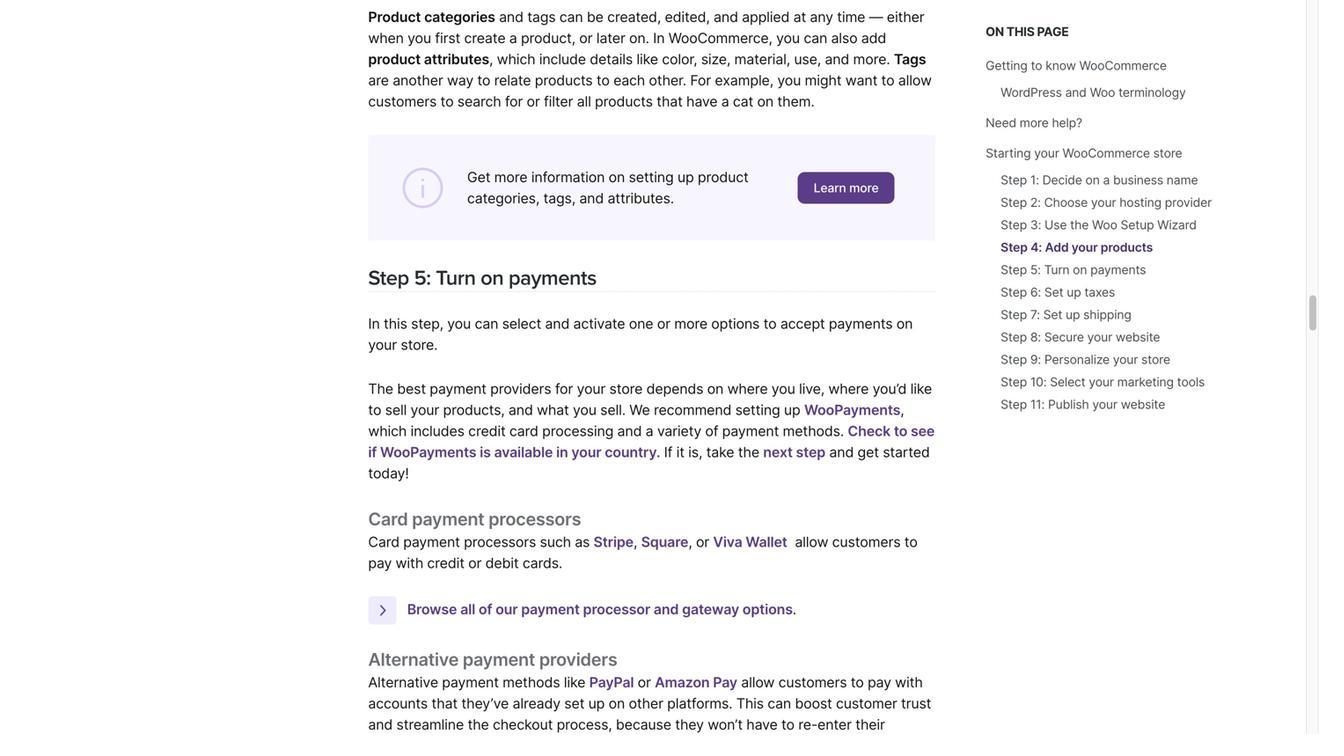 Task type: locate. For each thing, give the bounding box(es) containing it.
this right on at the right top
[[1007, 24, 1035, 39]]

1 vertical spatial like
[[911, 380, 932, 397]]

step left the 10:
[[1001, 375, 1027, 390]]

more down wordpress
[[1020, 115, 1049, 130]]

payment up "methods"
[[463, 649, 535, 670]]

1 horizontal spatial of
[[705, 423, 719, 440]]

and inside get more information on setting up product categories, tags, and attributes.
[[580, 190, 604, 207]]

with up the trust
[[895, 674, 923, 691]]

2 card from the top
[[368, 533, 400, 551]]

0 vertical spatial product
[[368, 51, 421, 68]]

can left the be
[[560, 8, 583, 26]]

payment up products,
[[430, 380, 487, 397]]

re-
[[799, 716, 818, 733]]

more inside get more information on setting up product categories, tags, and attributes.
[[494, 168, 528, 186]]

2 horizontal spatial allow
[[899, 72, 932, 89]]

of
[[705, 423, 719, 440], [479, 601, 492, 618]]

and left get
[[830, 444, 854, 461]]

all right browse
[[461, 601, 476, 618]]

time
[[837, 8, 866, 26]]

1 vertical spatial woo
[[1093, 217, 1118, 232]]

1 vertical spatial providers
[[539, 649, 618, 670]]

on inside the best payment providers for your store depends on where you live, where you'd like to sell your products, and what you sell. we recommend setting up
[[708, 380, 724, 397]]

on down paypal link
[[609, 695, 625, 712]]

0 horizontal spatial this
[[384, 315, 407, 332]]

step 5: turn on payments link
[[1001, 262, 1147, 277], [368, 265, 597, 291]]

turn up step,
[[436, 265, 476, 291]]

boost
[[795, 695, 833, 712]]

and inside , which includes credit card processing and a variety of payment methods.
[[618, 423, 642, 440]]

more right learn
[[850, 180, 879, 195]]

which down sell
[[368, 423, 407, 440]]

relate
[[494, 72, 531, 89]]

products,
[[443, 401, 505, 419]]

and down the accounts
[[368, 716, 393, 733]]

1 vertical spatial alternative
[[368, 674, 438, 691]]

step 9: personalize your store link
[[1001, 352, 1171, 367]]

1 vertical spatial allow
[[795, 533, 829, 551]]

turn inside the step 1: decide on a business name step 2: choose your hosting provider step 3: use the woo setup wizard step 4: add your products step 5: turn on payments step 6: set up taxes step 7: set up shipping step 8: secure your website step 9: personalize your store step 10: select your marketing tools step 11: publish your website
[[1045, 262, 1070, 277]]

processors for card payment processors such as stripe , square , or viva wallet
[[464, 533, 536, 551]]

alternative for alternative payment providers
[[368, 649, 459, 670]]

2 horizontal spatial payments
[[1091, 262, 1147, 277]]

1 vertical spatial in
[[368, 315, 380, 332]]

also
[[831, 29, 858, 47]]

1 horizontal spatial like
[[637, 51, 658, 68]]

customers for allow customers to pay with accounts that they've already set up on other platforms. this can boost customer trust and streamline the checkout process, because they won't have to re-enter the
[[779, 674, 847, 691]]

have inside allow customers to pay with accounts that they've already set up on other platforms. this can boost customer trust and streamline the checkout process, because they won't have to re-enter the
[[747, 716, 778, 733]]

options left accept
[[712, 315, 760, 332]]

1 horizontal spatial products
[[595, 93, 653, 110]]

0 horizontal spatial product
[[368, 51, 421, 68]]

wallet
[[746, 533, 788, 551]]

products
[[535, 72, 593, 89], [595, 93, 653, 110], [1101, 240, 1153, 255]]

like right you'd
[[911, 380, 932, 397]]

like up set
[[564, 674, 586, 691]]

pay
[[713, 674, 738, 691]]

0 vertical spatial for
[[505, 93, 523, 110]]

more up categories,
[[494, 168, 528, 186]]

if
[[664, 444, 673, 461]]

sell.
[[601, 401, 626, 419]]

customers
[[368, 93, 437, 110], [832, 533, 901, 551], [779, 674, 847, 691]]

the right take
[[738, 444, 760, 461]]

filter
[[544, 93, 573, 110]]

1 where from the left
[[728, 380, 768, 397]]

need more help? link
[[986, 115, 1083, 130]]

0 vertical spatial all
[[577, 93, 591, 110]]

0 horizontal spatial the
[[468, 716, 489, 733]]

1 horizontal spatial all
[[577, 93, 591, 110]]

allow inside allow customers to pay with accounts that they've already set up on other platforms. this can boost customer trust and streamline the checkout process, because they won't have to re-enter the
[[742, 674, 775, 691]]

5: up 6:
[[1031, 262, 1041, 277]]

other.
[[649, 72, 687, 89]]

to inside check to see if woopayments is available in your country.
[[894, 423, 908, 440]]

1 horizontal spatial 5:
[[1031, 262, 1041, 277]]

credit inside , which includes credit card processing and a variety of payment methods.
[[469, 423, 506, 440]]

0 horizontal spatial pay
[[368, 554, 392, 572]]

1 horizontal spatial for
[[555, 380, 573, 397]]

1 horizontal spatial turn
[[1045, 262, 1070, 277]]

woopayments up the check
[[805, 401, 901, 419]]

terminology
[[1119, 85, 1186, 100]]

options right gateway
[[743, 601, 793, 618]]

turn down add
[[1045, 262, 1070, 277]]

which
[[497, 51, 536, 68], [368, 423, 407, 440]]

0 horizontal spatial of
[[479, 601, 492, 618]]

0 vertical spatial with
[[396, 554, 424, 572]]

publish
[[1048, 397, 1090, 412]]

trust
[[901, 695, 932, 712]]

this for page
[[1007, 24, 1035, 39]]

1 vertical spatial products
[[595, 93, 653, 110]]

allow up this
[[742, 674, 775, 691]]

might
[[805, 72, 842, 89]]

in left step,
[[368, 315, 380, 332]]

1 vertical spatial the
[[738, 444, 760, 461]]

you right step,
[[447, 315, 471, 332]]

can inside in this step, you can select and activate one or more options to accept payments on your store.
[[475, 315, 499, 332]]

more for learn
[[850, 180, 879, 195]]

1 horizontal spatial product
[[698, 168, 749, 186]]

1 horizontal spatial where
[[829, 380, 869, 397]]

name
[[1167, 173, 1199, 188]]

2 alternative from the top
[[368, 674, 438, 691]]

of inside , which includes credit card processing and a variety of payment methods.
[[705, 423, 719, 440]]

on up the recommend
[[708, 380, 724, 397]]

marketing
[[1118, 375, 1174, 390]]

0 vertical spatial the
[[1071, 217, 1089, 232]]

can right this
[[768, 695, 791, 712]]

your up marketing
[[1113, 352, 1139, 367]]

1 vertical spatial product
[[698, 168, 749, 186]]

step 7: set up shipping link
[[1001, 307, 1132, 322]]

customers inside allow customers to pay with accounts that they've already set up on other platforms. this can boost customer trust and streamline the checkout process, because they won't have to re-enter the
[[779, 674, 847, 691]]

2 vertical spatial products
[[1101, 240, 1153, 255]]

credit up browse
[[427, 554, 465, 572]]

square
[[641, 533, 689, 551]]

select
[[502, 315, 542, 332]]

0 vertical spatial customers
[[368, 93, 437, 110]]

where
[[728, 380, 768, 397], [829, 380, 869, 397]]

1 card from the top
[[368, 508, 408, 530]]

payments inside the step 1: decide on a business name step 2: choose your hosting provider step 3: use the woo setup wizard step 4: add your products step 5: turn on payments step 6: set up taxes step 7: set up shipping step 8: secure your website step 9: personalize your store step 10: select your marketing tools step 11: publish your website
[[1091, 262, 1147, 277]]

step
[[1001, 173, 1027, 188], [1001, 195, 1027, 210], [1001, 217, 1027, 232], [1001, 240, 1028, 255], [1001, 262, 1027, 277], [368, 265, 409, 291], [1001, 285, 1027, 300], [1001, 307, 1027, 322], [1001, 330, 1027, 345], [1001, 352, 1027, 367], [1001, 375, 1027, 390], [1001, 397, 1027, 412]]

1 horizontal spatial credit
[[469, 423, 506, 440]]

2 horizontal spatial the
[[1071, 217, 1089, 232]]

products down setup
[[1101, 240, 1153, 255]]

.
[[793, 601, 797, 618]]

1 vertical spatial have
[[747, 716, 778, 733]]

1 vertical spatial for
[[555, 380, 573, 397]]

with for allow customers to pay with accounts that they've already set up on other platforms. this can boost customer trust and streamline the checkout process, because they won't have to re-enter the
[[895, 674, 923, 691]]

a left cat
[[722, 93, 729, 110]]

where up woopayments "link"
[[829, 380, 869, 397]]

for inside the best payment providers for your store depends on where you live, where you'd like to sell your products, and what you sell. we recommend setting up
[[555, 380, 573, 397]]

any
[[810, 8, 834, 26]]

with for allow customers to pay with credit or debit cards.
[[396, 554, 424, 572]]

step left 1:
[[1001, 173, 1027, 188]]

pay inside allow customers to pay with credit or debit cards.
[[368, 554, 392, 572]]

they've
[[462, 695, 509, 712]]

alternative
[[368, 649, 459, 670], [368, 674, 438, 691]]

0 horizontal spatial with
[[396, 554, 424, 572]]

0 vertical spatial allow
[[899, 72, 932, 89]]

products inside the step 1: decide on a business name step 2: choose your hosting provider step 3: use the woo setup wizard step 4: add your products step 5: turn on payments step 6: set up taxes step 7: set up shipping step 8: secure your website step 9: personalize your store step 10: select your marketing tools step 11: publish your website
[[1101, 240, 1153, 255]]

1 alternative from the top
[[368, 649, 459, 670]]

and inside in this step, you can select and activate one or more options to accept payments on your store.
[[545, 315, 570, 332]]

the down they've
[[468, 716, 489, 733]]

1 vertical spatial with
[[895, 674, 923, 691]]

step left 8:
[[1001, 330, 1027, 345]]

1 vertical spatial customers
[[832, 533, 901, 551]]

product down cat
[[698, 168, 749, 186]]

add
[[1045, 240, 1069, 255]]

1 vertical spatial pay
[[868, 674, 892, 691]]

1 horizontal spatial woopayments
[[805, 401, 901, 419]]

can inside allow customers to pay with accounts that they've already set up on other platforms. this can boost customer trust and streamline the checkout process, because they won't have to re-enter the
[[768, 695, 791, 712]]

on inside get more information on setting up product categories, tags, and attributes.
[[609, 168, 625, 186]]

pay inside allow customers to pay with accounts that they've already set up on other platforms. this can boost customer trust and streamline the checkout process, because they won't have to re-enter the
[[868, 674, 892, 691]]

turn
[[1045, 262, 1070, 277], [436, 265, 476, 291]]

more right one on the left top of page
[[675, 315, 708, 332]]

0 horizontal spatial where
[[728, 380, 768, 397]]

more for need
[[1020, 115, 1049, 130]]

recommend
[[654, 401, 732, 419]]

1 vertical spatial credit
[[427, 554, 465, 572]]

customers inside allow customers to pay with credit or debit cards.
[[832, 533, 901, 551]]

you
[[408, 29, 431, 47], [777, 29, 800, 47], [778, 72, 801, 89], [447, 315, 471, 332], [772, 380, 796, 397], [573, 401, 597, 419]]

your inside check to see if woopayments is available in your country.
[[572, 444, 602, 461]]

allow for allow customers to pay with accounts that they've already set up on other platforms. this can boost customer trust and streamline the checkout process, because they won't have to re-enter the
[[742, 674, 775, 691]]

product inside get more information on setting up product categories, tags, and attributes.
[[698, 168, 749, 186]]

up inside allow customers to pay with accounts that they've already set up on other platforms. this can boost customer trust and streamline the checkout process, because they won't have to re-enter the
[[589, 695, 605, 712]]

and inside "and get started today!"
[[830, 444, 854, 461]]

step 5: turn on payments link up select
[[368, 265, 597, 291]]

card for card payment processors
[[368, 508, 408, 530]]

1 vertical spatial all
[[461, 601, 476, 618]]

include
[[539, 51, 586, 68]]

2 vertical spatial the
[[468, 716, 489, 733]]

the inside allow customers to pay with accounts that they've already set up on other platforms. this can boost customer trust and streamline the checkout process, because they won't have to re-enter the
[[468, 716, 489, 733]]

store up name
[[1154, 146, 1183, 161]]

woo down the step 2: choose your hosting provider link
[[1093, 217, 1118, 232]]

step 5: turn on payments link down step 4: add your products link
[[1001, 262, 1147, 277]]

store up marketing
[[1142, 352, 1171, 367]]

your down step 3: use the woo setup wizard link
[[1072, 240, 1098, 255]]

1 horizontal spatial which
[[497, 51, 536, 68]]

2 horizontal spatial products
[[1101, 240, 1153, 255]]

website down shipping
[[1116, 330, 1161, 345]]

0 vertical spatial in
[[653, 29, 665, 47]]

1 horizontal spatial have
[[747, 716, 778, 733]]

set
[[1045, 285, 1064, 300], [1044, 307, 1063, 322]]

set right 7:
[[1044, 307, 1063, 322]]

payments up taxes
[[1091, 262, 1147, 277]]

have down for
[[687, 93, 718, 110]]

payments up select
[[509, 265, 597, 291]]

search
[[458, 93, 501, 110]]

pay for allow customers to pay with accounts that they've already set up on other platforms. this can boost customer trust and streamline the checkout process, because they won't have to re-enter the
[[868, 674, 892, 691]]

to inside allow customers to pay with credit or debit cards.
[[905, 533, 918, 551]]

and down information
[[580, 190, 604, 207]]

browse all of our payment processor and gateway options .
[[407, 601, 797, 618]]

be
[[587, 8, 604, 26]]

1 vertical spatial this
[[384, 315, 407, 332]]

and
[[499, 8, 524, 26], [714, 8, 738, 26], [825, 51, 850, 68], [1066, 85, 1087, 100], [580, 190, 604, 207], [545, 315, 570, 332], [509, 401, 533, 419], [618, 423, 642, 440], [830, 444, 854, 461], [654, 601, 679, 618], [368, 716, 393, 733]]

2:
[[1031, 195, 1041, 210]]

or right one on the left top of page
[[657, 315, 671, 332]]

on up attributes.
[[609, 168, 625, 186]]

2 vertical spatial customers
[[779, 674, 847, 691]]

0 horizontal spatial woopayments
[[380, 444, 477, 461]]

payments right accept
[[829, 315, 893, 332]]

store
[[1154, 146, 1183, 161], [1142, 352, 1171, 367], [610, 380, 643, 397]]

1 horizontal spatial in
[[653, 29, 665, 47]]

variety
[[657, 423, 702, 440]]

1 vertical spatial that
[[432, 695, 458, 712]]

allow customers to pay with accounts that they've already set up on other platforms. this can boost customer trust and streamline the checkout process, because they won't have to re-enter the
[[368, 674, 932, 734]]

products down each
[[595, 93, 653, 110]]

with inside allow customers to pay with accounts that they've already set up on other platforms. this can boost customer trust and streamline the checkout process, because they won't have to re-enter the
[[895, 674, 923, 691]]

processors up such
[[489, 508, 581, 530]]

, inside the and tags can be created, edited, and applied at any time — either when you first create a product, or later on. in woocommerce, you can also add product attributes , which include details like color, size, material, use, and more. tags are another way to relate products to each other. for example, you might want to allow customers to search for or filter all products that have a cat on them.
[[489, 51, 493, 68]]

processor
[[583, 601, 651, 618]]

, which includes credit card processing and a variety of payment methods.
[[368, 401, 905, 440]]

need more help?
[[986, 115, 1083, 130]]

1 vertical spatial setting
[[736, 401, 781, 419]]

step 4: add your products link
[[1001, 240, 1153, 255]]

that up streamline
[[432, 695, 458, 712]]

can left select
[[475, 315, 499, 332]]

know
[[1046, 58, 1077, 73]]

0 vertical spatial woocommerce
[[1080, 58, 1167, 73]]

step 1: decide on a business name link
[[1001, 173, 1199, 188]]

viva
[[713, 533, 743, 551]]

payment right our
[[521, 601, 580, 618]]

is,
[[689, 444, 703, 461]]

1 horizontal spatial allow
[[795, 533, 829, 551]]

0 vertical spatial alternative
[[368, 649, 459, 670]]

to inside the best payment providers for your store depends on where you live, where you'd like to sell your products, and what you sell. we recommend setting up
[[368, 401, 381, 419]]

1 vertical spatial which
[[368, 423, 407, 440]]

with inside allow customers to pay with credit or debit cards.
[[396, 554, 424, 572]]

0 vertical spatial like
[[637, 51, 658, 68]]

this for step,
[[384, 315, 407, 332]]

1 vertical spatial store
[[1142, 352, 1171, 367]]

0 vertical spatial this
[[1007, 24, 1035, 39]]

setting up if it is, take the next step
[[736, 401, 781, 419]]

0 horizontal spatial step 5: turn on payments link
[[368, 265, 597, 291]]

the inside the step 1: decide on a business name step 2: choose your hosting provider step 3: use the woo setup wizard step 4: add your products step 5: turn on payments step 6: set up taxes step 7: set up shipping step 8: secure your website step 9: personalize your store step 10: select your marketing tools step 11: publish your website
[[1071, 217, 1089, 232]]

2 vertical spatial store
[[610, 380, 643, 397]]

amazon
[[655, 674, 710, 691]]

0 horizontal spatial credit
[[427, 554, 465, 572]]

0 vertical spatial card
[[368, 508, 408, 530]]

0 vertical spatial setting
[[629, 168, 674, 186]]

your inside in this step, you can select and activate one or more options to accept payments on your store.
[[368, 336, 397, 354]]

have down this
[[747, 716, 778, 733]]

woo down getting to know woocommerce
[[1090, 85, 1116, 100]]

and up country.
[[618, 423, 642, 440]]

2 horizontal spatial like
[[911, 380, 932, 397]]

0 vertical spatial credit
[[469, 423, 506, 440]]

for inside the and tags can be created, edited, and applied at any time — either when you first create a product, or later on. in woocommerce, you can also add product attributes , which include details like color, size, material, use, and more. tags are another way to relate products to each other. for example, you might want to allow customers to search for or filter all products that have a cat on them.
[[505, 93, 523, 110]]

0 horizontal spatial setting
[[629, 168, 674, 186]]

a down we
[[646, 423, 654, 440]]

check to see if woopayments is available in your country.
[[368, 423, 935, 461]]

a up the step 2: choose your hosting provider link
[[1104, 173, 1110, 188]]

setting inside get more information on setting up product categories, tags, and attributes.
[[629, 168, 674, 186]]

learn more link
[[798, 172, 895, 204]]

you inside in this step, you can select and activate one or more options to accept payments on your store.
[[447, 315, 471, 332]]

setting up attributes.
[[629, 168, 674, 186]]

2 vertical spatial like
[[564, 674, 586, 691]]

started
[[883, 444, 930, 461]]

0 vertical spatial options
[[712, 315, 760, 332]]

1 vertical spatial processors
[[464, 533, 536, 551]]

which inside , which includes credit card processing and a variety of payment methods.
[[368, 423, 407, 440]]

check to see if woopayments is available in your country. link
[[368, 423, 935, 461]]

it
[[677, 444, 685, 461]]

you down the at
[[777, 29, 800, 47]]

2 vertical spatial allow
[[742, 674, 775, 691]]

0 horizontal spatial which
[[368, 423, 407, 440]]

woocommerce up the terminology
[[1080, 58, 1167, 73]]

5: inside the step 1: decide on a business name step 2: choose your hosting provider step 3: use the woo setup wizard step 4: add your products step 5: turn on payments step 6: set up taxes step 7: set up shipping step 8: secure your website step 9: personalize your store step 10: select your marketing tools step 11: publish your website
[[1031, 262, 1041, 277]]

first
[[435, 29, 461, 47]]

1 vertical spatial of
[[479, 601, 492, 618]]

in right on.
[[653, 29, 665, 47]]

streamline
[[397, 716, 464, 733]]

step 6: set up taxes link
[[1001, 285, 1116, 300]]

of left our
[[479, 601, 492, 618]]

1 vertical spatial woopayments
[[380, 444, 477, 461]]

payment up if it is, take the next step
[[722, 423, 779, 440]]

enter
[[818, 716, 852, 733]]

browse
[[407, 601, 457, 618]]

created,
[[608, 8, 661, 26]]

store inside the step 1: decide on a business name step 2: choose your hosting provider step 3: use the woo setup wizard step 4: add your products step 5: turn on payments step 6: set up taxes step 7: set up shipping step 8: secure your website step 9: personalize your store step 10: select your marketing tools step 11: publish your website
[[1142, 352, 1171, 367]]

up
[[678, 168, 694, 186], [1067, 285, 1082, 300], [1066, 307, 1081, 322], [784, 401, 801, 419], [589, 695, 605, 712]]

payments
[[1091, 262, 1147, 277], [509, 265, 597, 291], [829, 315, 893, 332]]

more.
[[854, 51, 890, 68]]

step left 2:
[[1001, 195, 1027, 210]]

setup
[[1121, 217, 1155, 232]]

and up woocommerce,
[[714, 8, 738, 26]]

allow inside allow customers to pay with credit or debit cards.
[[795, 533, 829, 551]]

allow down tags
[[899, 72, 932, 89]]

set
[[565, 695, 585, 712]]

and inside allow customers to pay with accounts that they've already set up on other platforms. this can boost customer trust and streamline the checkout process, because they won't have to re-enter the
[[368, 716, 393, 733]]

payment inside , which includes credit card processing and a variety of payment methods.
[[722, 423, 779, 440]]

for down relate
[[505, 93, 523, 110]]

0 vertical spatial that
[[657, 93, 683, 110]]

providers inside the best payment providers for your store depends on where you live, where you'd like to sell your products, and what you sell. we recommend setting up
[[490, 380, 552, 397]]

processors for card payment processors
[[489, 508, 581, 530]]

on
[[758, 93, 774, 110], [609, 168, 625, 186], [1086, 173, 1100, 188], [1073, 262, 1088, 277], [481, 265, 504, 291], [897, 315, 913, 332], [708, 380, 724, 397], [609, 695, 625, 712]]

allow right wallet
[[795, 533, 829, 551]]

0 vertical spatial processors
[[489, 508, 581, 530]]

2 where from the left
[[829, 380, 869, 397]]

where up the recommend
[[728, 380, 768, 397]]

product inside the and tags can be created, edited, and applied at any time — either when you first create a product, or later on. in woocommerce, you can also add product attributes , which include details like color, size, material, use, and more. tags are another way to relate products to each other. for example, you might want to allow customers to search for or filter all products that have a cat on them.
[[368, 51, 421, 68]]

payment up they've
[[442, 674, 499, 691]]

step left 4:
[[1001, 240, 1028, 255]]

step left '11:'
[[1001, 397, 1027, 412]]

credit
[[469, 423, 506, 440], [427, 554, 465, 572]]

10:
[[1031, 375, 1047, 390]]

cat
[[733, 93, 754, 110]]

1 horizontal spatial this
[[1007, 24, 1035, 39]]

credit inside allow customers to pay with credit or debit cards.
[[427, 554, 465, 572]]

0 horizontal spatial in
[[368, 315, 380, 332]]

website down marketing
[[1121, 397, 1166, 412]]

1 horizontal spatial with
[[895, 674, 923, 691]]

a inside the step 1: decide on a business name step 2: choose your hosting provider step 3: use the woo setup wizard step 4: add your products step 5: turn on payments step 6: set up taxes step 7: set up shipping step 8: secure your website step 9: personalize your store step 10: select your marketing tools step 11: publish your website
[[1104, 173, 1110, 188]]

this inside in this step, you can select and activate one or more options to accept payments on your store.
[[384, 315, 407, 332]]

0 vertical spatial woo
[[1090, 85, 1116, 100]]

0 vertical spatial have
[[687, 93, 718, 110]]

like down on.
[[637, 51, 658, 68]]

0 vertical spatial pay
[[368, 554, 392, 572]]

1 horizontal spatial pay
[[868, 674, 892, 691]]



Task type: describe. For each thing, give the bounding box(es) containing it.
need
[[986, 115, 1017, 130]]

1 vertical spatial woocommerce
[[1063, 146, 1150, 161]]

that inside allow customers to pay with accounts that they've already set up on other platforms. this can boost customer trust and streamline the checkout process, because they won't have to re-enter the
[[432, 695, 458, 712]]

up inside get more information on setting up product categories, tags, and attributes.
[[678, 168, 694, 186]]

checkout
[[493, 716, 553, 733]]

1 vertical spatial website
[[1121, 397, 1166, 412]]

take
[[707, 444, 735, 461]]

if
[[368, 444, 377, 461]]

you'd
[[873, 380, 907, 397]]

live,
[[799, 380, 825, 397]]

step left 9: in the right of the page
[[1001, 352, 1027, 367]]

alternative payment methods like paypal or amazon pay
[[368, 674, 738, 691]]

on
[[986, 24, 1004, 39]]

and down getting to know woocommerce link
[[1066, 85, 1087, 100]]

getting to know woocommerce
[[986, 58, 1167, 73]]

personalize
[[1045, 352, 1110, 367]]

woopayments link
[[805, 401, 901, 419]]

your down 'step 10: select your marketing tools' link
[[1093, 397, 1118, 412]]

or left viva
[[696, 533, 710, 551]]

or inside allow customers to pay with credit or debit cards.
[[469, 554, 482, 572]]

your up "sell."
[[577, 380, 606, 397]]

provider
[[1165, 195, 1212, 210]]

stripe link
[[594, 533, 634, 551]]

woo inside the step 1: decide on a business name step 2: choose your hosting provider step 3: use the woo setup wizard step 4: add your products step 5: turn on payments step 6: set up taxes step 7: set up shipping step 8: secure your website step 9: personalize your store step 10: select your marketing tools step 11: publish your website
[[1093, 217, 1118, 232]]

like inside the best payment providers for your store depends on where you live, where you'd like to sell your products, and what you sell. we recommend setting up
[[911, 380, 932, 397]]

step up store.
[[368, 265, 409, 291]]

0 vertical spatial website
[[1116, 330, 1161, 345]]

decide
[[1043, 173, 1083, 188]]

card for card payment processors such as stripe , square , or viva wallet
[[368, 533, 400, 551]]

categories
[[424, 8, 495, 26]]

get
[[467, 168, 491, 186]]

payment inside the best payment providers for your store depends on where you live, where you'd like to sell your products, and what you sell. we recommend setting up
[[430, 380, 487, 397]]

alternative for alternative payment methods like paypal or amazon pay
[[368, 674, 438, 691]]

step left 6:
[[1001, 285, 1027, 300]]

on up the step 2: choose your hosting provider link
[[1086, 173, 1100, 188]]

payment down is
[[412, 508, 485, 530]]

6:
[[1031, 285, 1042, 300]]

other
[[629, 695, 664, 712]]

0 vertical spatial set
[[1045, 285, 1064, 300]]

information
[[532, 168, 605, 186]]

your down the 'step 9: personalize your store' link
[[1089, 375, 1114, 390]]

is
[[480, 444, 491, 461]]

4:
[[1031, 240, 1043, 255]]

at
[[794, 8, 806, 26]]

payment down card payment processors
[[403, 533, 460, 551]]

they
[[675, 716, 704, 733]]

viva wallet link
[[713, 533, 788, 551]]

your down shipping
[[1088, 330, 1113, 345]]

your down step 1: decide on a business name link at the right top of page
[[1092, 195, 1117, 210]]

won't
[[708, 716, 743, 733]]

1 horizontal spatial step 5: turn on payments link
[[1001, 262, 1147, 277]]

page
[[1038, 24, 1069, 39]]

available
[[494, 444, 553, 461]]

edited,
[[665, 8, 710, 26]]

details
[[590, 51, 633, 68]]

step 8: secure your website link
[[1001, 330, 1161, 345]]

step left 3:
[[1001, 217, 1027, 232]]

accounts
[[368, 695, 428, 712]]

and down also
[[825, 51, 850, 68]]

allow customers to pay with credit or debit cards.
[[368, 533, 918, 572]]

, inside , which includes credit card processing and a variety of payment methods.
[[901, 401, 905, 419]]

pay for allow customers to pay with credit or debit cards.
[[368, 554, 392, 572]]

allow inside the and tags can be created, edited, and applied at any time — either when you first create a product, or later on. in woocommerce, you can also add product attributes , which include details like color, size, material, use, and more. tags are another way to relate products to each other. for example, you might want to allow customers to search for or filter all products that have a cat on them.
[[899, 72, 932, 89]]

tools
[[1178, 375, 1205, 390]]

or left filter
[[527, 93, 540, 110]]

on down step 4: add your products link
[[1073, 262, 1088, 277]]

you left live,
[[772, 380, 796, 397]]

1:
[[1031, 173, 1040, 188]]

learn
[[814, 180, 847, 195]]

more for get
[[494, 168, 528, 186]]

because
[[616, 716, 672, 733]]

that inside the and tags can be created, edited, and applied at any time — either when you first create a product, or later on. in woocommerce, you can also add product attributes , which include details like color, size, material, use, and more. tags are another way to relate products to each other. for example, you might want to allow customers to search for or filter all products that have a cat on them.
[[657, 93, 683, 110]]

step 11: publish your website link
[[1001, 397, 1166, 412]]

store.
[[401, 336, 438, 354]]

have inside the and tags can be created, edited, and applied at any time — either when you first create a product, or later on. in woocommerce, you can also add product attributes , which include details like color, size, material, use, and more. tags are another way to relate products to each other. for example, you might want to allow customers to search for or filter all products that have a cat on them.
[[687, 93, 718, 110]]

and left tags
[[499, 8, 524, 26]]

browse all of our payment processor and gateway options link
[[407, 601, 793, 618]]

a inside , which includes credit card processing and a variety of payment methods.
[[646, 423, 654, 440]]

platforms.
[[667, 695, 733, 712]]

we
[[630, 401, 650, 419]]

setting inside the best payment providers for your store depends on where you live, where you'd like to sell your products, and what you sell. we recommend setting up
[[736, 401, 781, 419]]

more inside in this step, you can select and activate one or more options to accept payments on your store.
[[675, 315, 708, 332]]

customers for allow customers to pay with credit or debit cards.
[[832, 533, 901, 551]]

woopayments inside check to see if woopayments is available in your country.
[[380, 444, 477, 461]]

the best payment providers for your store depends on where you live, where you'd like to sell your products, and what you sell. we recommend setting up
[[368, 380, 932, 419]]

customers inside the and tags can be created, edited, and applied at any time — either when you first create a product, or later on. in woocommerce, you can also add product attributes , which include details like color, size, material, use, and more. tags are another way to relate products to each other. for example, you might want to allow customers to search for or filter all products that have a cat on them.
[[368, 93, 437, 110]]

on inside allow customers to pay with accounts that they've already set up on other platforms. this can boost customer trust and streamline the checkout process, because they won't have to re-enter the
[[609, 695, 625, 712]]

allow for allow customers to pay with credit or debit cards.
[[795, 533, 829, 551]]

wordpress and woo terminology
[[1001, 85, 1186, 100]]

paypal link
[[590, 674, 634, 691]]

step left 7:
[[1001, 307, 1027, 322]]

on this page
[[986, 24, 1069, 39]]

on inside in this step, you can select and activate one or more options to accept payments on your store.
[[897, 315, 913, 332]]

step up step 6: set up taxes link
[[1001, 262, 1027, 277]]

on inside the and tags can be created, edited, and applied at any time — either when you first create a product, or later on. in woocommerce, you can also add product attributes , which include details like color, size, material, use, and more. tags are another way to relate products to each other. for example, you might want to allow customers to search for or filter all products that have a cat on them.
[[758, 93, 774, 110]]

product categories
[[368, 8, 495, 26]]

your up 1:
[[1035, 146, 1060, 161]]

, left viva
[[689, 533, 693, 551]]

1 vertical spatial options
[[743, 601, 793, 618]]

woocommerce,
[[669, 29, 773, 47]]

and left gateway
[[654, 601, 679, 618]]

use,
[[794, 51, 821, 68]]

your up includes
[[411, 401, 439, 419]]

process,
[[557, 716, 612, 733]]

options inside in this step, you can select and activate one or more options to accept payments on your store.
[[712, 315, 760, 332]]

1 horizontal spatial the
[[738, 444, 760, 461]]

you up them.
[[778, 72, 801, 89]]

on up select
[[481, 265, 504, 291]]

payments inside in this step, you can select and activate one or more options to accept payments on your store.
[[829, 315, 893, 332]]

11:
[[1031, 397, 1045, 412]]

0 horizontal spatial products
[[535, 72, 593, 89]]

0 horizontal spatial like
[[564, 674, 586, 691]]

select
[[1050, 375, 1086, 390]]

or down the be
[[580, 29, 593, 47]]

you down product categories on the top of page
[[408, 29, 431, 47]]

you up processing
[[573, 401, 597, 419]]

or inside in this step, you can select and activate one or more options to accept payments on your store.
[[657, 315, 671, 332]]

see
[[911, 423, 935, 440]]

when
[[368, 29, 404, 47]]

what
[[537, 401, 569, 419]]

today!
[[368, 465, 409, 482]]

which inside the and tags can be created, edited, and applied at any time — either when you first create a product, or later on. in woocommerce, you can also add product attributes , which include details like color, size, material, use, and more. tags are another way to relate products to each other. for example, you might want to allow customers to search for or filter all products that have a cat on them.
[[497, 51, 536, 68]]

methods.
[[783, 423, 844, 440]]

to inside in this step, you can select and activate one or more options to accept payments on your store.
[[764, 315, 777, 332]]

in inside in this step, you can select and activate one or more options to accept payments on your store.
[[368, 315, 380, 332]]

store inside the best payment providers for your store depends on where you live, where you'd like to sell your products, and what you sell. we recommend setting up
[[610, 380, 643, 397]]

step 2: choose your hosting provider link
[[1001, 195, 1212, 210]]

card payment processors such as stripe , square , or viva wallet
[[368, 533, 788, 551]]

sell
[[385, 401, 407, 419]]

one
[[629, 315, 654, 332]]

wordpress
[[1001, 85, 1062, 100]]

tags
[[528, 8, 556, 26]]

in
[[556, 444, 568, 461]]

add
[[862, 29, 887, 47]]

0 horizontal spatial 5:
[[414, 265, 431, 291]]

next
[[764, 444, 793, 461]]

0 horizontal spatial payments
[[509, 265, 597, 291]]

1 vertical spatial set
[[1044, 307, 1063, 322]]

next step link
[[764, 444, 826, 461]]

step 10: select your marketing tools link
[[1001, 375, 1205, 390]]

use
[[1045, 217, 1067, 232]]

methods
[[503, 674, 560, 691]]

like inside the and tags can be created, edited, and applied at any time — either when you first create a product, or later on. in woocommerce, you can also add product attributes , which include details like color, size, material, use, and more. tags are another way to relate products to each other. for example, you might want to allow customers to search for or filter all products that have a cat on them.
[[637, 51, 658, 68]]

starting your woocommerce store
[[986, 146, 1183, 161]]

can down any
[[804, 29, 828, 47]]

them.
[[778, 93, 815, 110]]

a right create
[[510, 29, 517, 47]]

0 vertical spatial woopayments
[[805, 401, 901, 419]]

get more information on setting up product categories, tags, and attributes.
[[467, 168, 749, 207]]

and inside the best payment providers for your store depends on where you live, where you'd like to sell your products, and what you sell. we recommend setting up
[[509, 401, 533, 419]]

want
[[846, 72, 878, 89]]

attributes
[[424, 51, 489, 68]]

, left square
[[634, 533, 638, 551]]

in inside the and tags can be created, edited, and applied at any time — either when you first create a product, or later on. in woocommerce, you can also add product attributes , which include details like color, size, material, use, and more. tags are another way to relate products to each other. for example, you might want to allow customers to search for or filter all products that have a cat on them.
[[653, 29, 665, 47]]

card payment processors
[[368, 508, 581, 530]]

step 5: turn on payments
[[368, 265, 597, 291]]

or up other
[[638, 674, 651, 691]]

each
[[614, 72, 645, 89]]

all inside the and tags can be created, edited, and applied at any time — either when you first create a product, or later on. in woocommerce, you can also add product attributes , which include details like color, size, material, use, and more. tags are another way to relate products to each other. for example, you might want to allow customers to search for or filter all products that have a cat on them.
[[577, 93, 591, 110]]

shipping
[[1084, 307, 1132, 322]]

up inside the best payment providers for your store depends on where you live, where you'd like to sell your products, and what you sell. we recommend setting up
[[784, 401, 801, 419]]

0 horizontal spatial turn
[[436, 265, 476, 291]]

alternative payment providers
[[368, 649, 618, 670]]

best
[[397, 380, 426, 397]]

already
[[513, 695, 561, 712]]

0 vertical spatial store
[[1154, 146, 1183, 161]]



Task type: vqa. For each thing, say whether or not it's contained in the screenshot.
AS
yes



